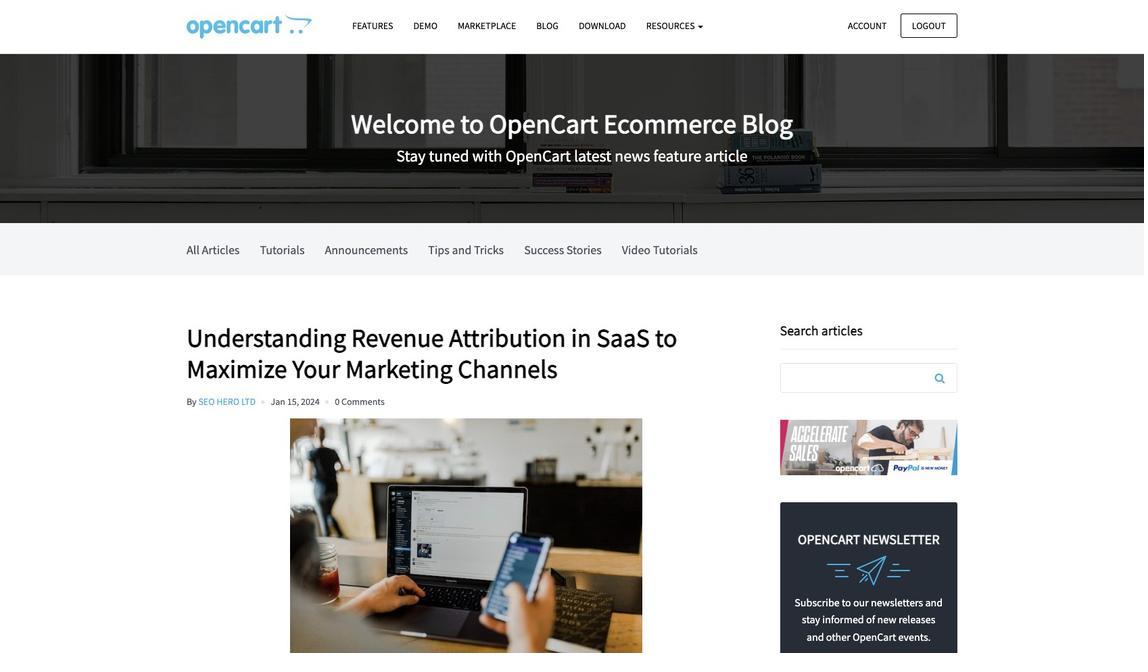 Task type: describe. For each thing, give the bounding box(es) containing it.
blog link
[[527, 14, 569, 38]]

tuned
[[429, 145, 469, 166]]

stories
[[567, 242, 602, 258]]

0 horizontal spatial blog
[[537, 20, 559, 32]]

understanding revenue attribution in saas to maximize your marketing channels
[[187, 322, 678, 385]]

search articles
[[780, 322, 863, 339]]

tips
[[428, 242, 450, 258]]

seo
[[199, 396, 215, 408]]

of
[[867, 613, 876, 627]]

all
[[187, 242, 200, 258]]

download link
[[569, 14, 636, 38]]

resources link
[[636, 14, 714, 38]]

by
[[187, 396, 197, 408]]

welcome
[[351, 107, 455, 141]]

understanding revenue attribution in saas to maximize your marketing channels image
[[187, 419, 747, 654]]

search image
[[935, 373, 946, 384]]

tricks
[[474, 242, 504, 258]]

opencart newsletter
[[798, 531, 940, 548]]

0 comments
[[335, 396, 385, 408]]

download
[[579, 20, 626, 32]]

ltd
[[241, 396, 256, 408]]

2024
[[301, 396, 320, 408]]

attribution
[[449, 322, 566, 354]]

success stories link
[[524, 223, 602, 275]]

new
[[878, 613, 897, 627]]

welcome to opencart ecommerce blog stay tuned with opencart latest news feature article
[[351, 107, 793, 166]]

understanding revenue attribution in saas to maximize your marketing channels link
[[187, 322, 760, 385]]

hero
[[217, 396, 240, 408]]

feature
[[654, 145, 702, 166]]

account
[[848, 19, 887, 31]]

to inside the understanding revenue attribution in saas to maximize your marketing channels
[[655, 322, 678, 354]]

revenue
[[351, 322, 444, 354]]

newsletters
[[872, 596, 924, 609]]

news
[[615, 145, 651, 166]]

other
[[827, 630, 851, 644]]

subscribe to our newsletters and stay informed of new releases and other opencart events.
[[795, 596, 943, 644]]

opencart right with
[[506, 145, 571, 166]]

latest
[[574, 145, 612, 166]]

opencart - blog image
[[187, 14, 312, 39]]

marketing
[[346, 353, 453, 385]]

understanding
[[187, 322, 346, 354]]

subscribe
[[795, 596, 840, 609]]

tutorials link
[[260, 223, 305, 275]]

articles
[[822, 322, 863, 339]]

with
[[473, 145, 503, 166]]

our
[[854, 596, 869, 609]]

search
[[780, 322, 819, 339]]

demo link
[[404, 14, 448, 38]]

opencart inside subscribe to our newsletters and stay informed of new releases and other opencart events.
[[853, 630, 897, 644]]

channels
[[458, 353, 558, 385]]

tips and tricks link
[[428, 223, 504, 275]]



Task type: locate. For each thing, give the bounding box(es) containing it.
logout link
[[901, 13, 958, 38]]

1 horizontal spatial tutorials
[[653, 242, 698, 258]]

marketplace
[[458, 20, 516, 32]]

2 vertical spatial to
[[842, 596, 852, 609]]

to up with
[[461, 107, 484, 141]]

and right the tips
[[452, 242, 472, 258]]

1 vertical spatial to
[[655, 322, 678, 354]]

opencart up subscribe
[[798, 531, 861, 548]]

announcements
[[325, 242, 408, 258]]

and down stay
[[807, 630, 825, 644]]

to for welcome
[[461, 107, 484, 141]]

features link
[[342, 14, 404, 38]]

maximize
[[187, 353, 287, 385]]

1 tutorials from the left
[[260, 242, 305, 258]]

blog inside welcome to opencart ecommerce blog stay tuned with opencart latest news feature article
[[742, 107, 793, 141]]

jan 15, 2024
[[271, 396, 320, 408]]

marketplace link
[[448, 14, 527, 38]]

releases
[[899, 613, 936, 627]]

seo hero ltd link
[[199, 396, 256, 408]]

0
[[335, 396, 340, 408]]

1 horizontal spatial to
[[655, 322, 678, 354]]

0 horizontal spatial and
[[452, 242, 472, 258]]

blog left download
[[537, 20, 559, 32]]

informed
[[823, 613, 865, 627]]

saas
[[597, 322, 650, 354]]

blog
[[537, 20, 559, 32], [742, 107, 793, 141]]

opencart
[[490, 107, 598, 141], [506, 145, 571, 166], [798, 531, 861, 548], [853, 630, 897, 644]]

articles
[[202, 242, 240, 258]]

to right saas
[[655, 322, 678, 354]]

1 horizontal spatial blog
[[742, 107, 793, 141]]

success stories
[[524, 242, 602, 258]]

tutorials right articles
[[260, 242, 305, 258]]

1 vertical spatial and
[[926, 596, 943, 609]]

and up releases
[[926, 596, 943, 609]]

video
[[622, 242, 651, 258]]

2 horizontal spatial and
[[926, 596, 943, 609]]

announcements link
[[325, 223, 408, 275]]

article
[[705, 145, 748, 166]]

all articles link
[[187, 223, 240, 275]]

and
[[452, 242, 472, 258], [926, 596, 943, 609], [807, 630, 825, 644]]

tips and tricks
[[428, 242, 504, 258]]

to inside welcome to opencart ecommerce blog stay tuned with opencart latest news feature article
[[461, 107, 484, 141]]

0 horizontal spatial tutorials
[[260, 242, 305, 258]]

your
[[292, 353, 340, 385]]

to
[[461, 107, 484, 141], [655, 322, 678, 354], [842, 596, 852, 609]]

2 horizontal spatial to
[[842, 596, 852, 609]]

1 vertical spatial blog
[[742, 107, 793, 141]]

tutorials right video
[[653, 242, 698, 258]]

2 vertical spatial and
[[807, 630, 825, 644]]

1 horizontal spatial and
[[807, 630, 825, 644]]

0 horizontal spatial to
[[461, 107, 484, 141]]

newsletter
[[863, 531, 940, 548]]

tutorials
[[260, 242, 305, 258], [653, 242, 698, 258]]

features
[[353, 20, 393, 32]]

to left our
[[842, 596, 852, 609]]

by seo hero ltd
[[187, 396, 256, 408]]

account link
[[837, 13, 899, 38]]

success
[[524, 242, 564, 258]]

to inside subscribe to our newsletters and stay informed of new releases and other opencart events.
[[842, 596, 852, 609]]

stay
[[802, 613, 821, 627]]

demo
[[414, 20, 438, 32]]

0 vertical spatial to
[[461, 107, 484, 141]]

video tutorials
[[622, 242, 698, 258]]

events.
[[899, 630, 931, 644]]

blog up article
[[742, 107, 793, 141]]

to for subscribe
[[842, 596, 852, 609]]

2 tutorials from the left
[[653, 242, 698, 258]]

ecommerce
[[604, 107, 737, 141]]

logout
[[913, 19, 947, 31]]

0 vertical spatial and
[[452, 242, 472, 258]]

15,
[[287, 396, 299, 408]]

0 vertical spatial blog
[[537, 20, 559, 32]]

opencart down of
[[853, 630, 897, 644]]

all articles
[[187, 242, 240, 258]]

resources
[[647, 20, 697, 32]]

jan
[[271, 396, 285, 408]]

comments
[[342, 396, 385, 408]]

None text field
[[781, 364, 957, 392]]

stay
[[397, 145, 426, 166]]

in
[[571, 322, 592, 354]]

video tutorials link
[[622, 223, 698, 275]]

opencart up latest
[[490, 107, 598, 141]]



Task type: vqa. For each thing, say whether or not it's contained in the screenshot.
Your
yes



